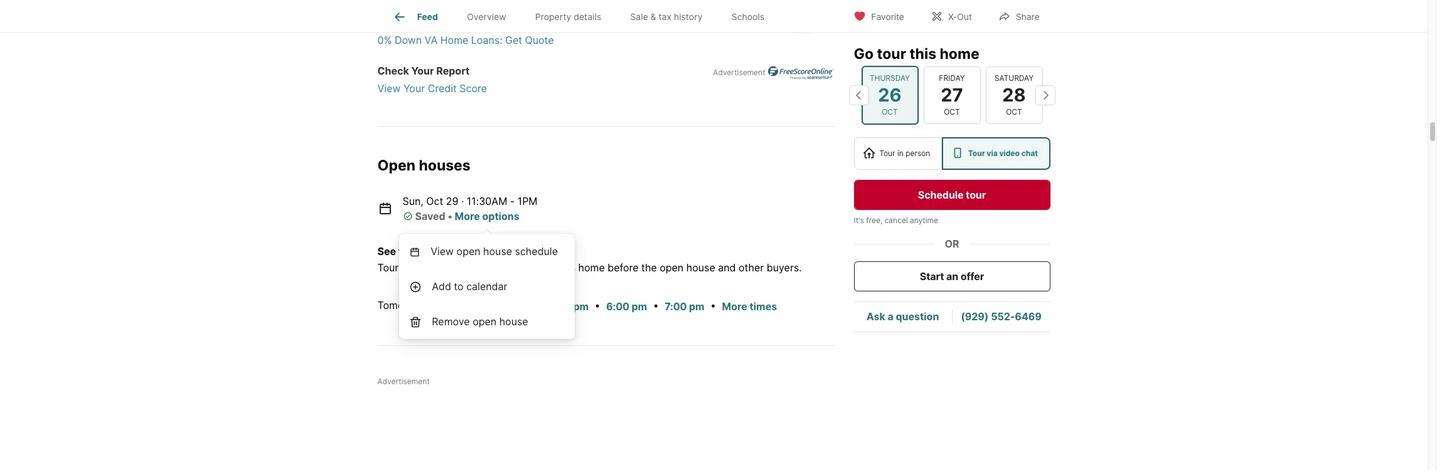 Task type: describe. For each thing, give the bounding box(es) containing it.
(929)
[[961, 311, 989, 324]]

1 vertical spatial your
[[404, 82, 425, 95]]

tomorrow:
[[378, 299, 428, 312]]

0 vertical spatial your
[[412, 65, 434, 77]]

redfin
[[433, 262, 464, 274]]

agent
[[466, 262, 494, 274]]

house for view open house schedule
[[483, 245, 512, 258]]

ask a question
[[867, 311, 939, 324]]

0 vertical spatial more
[[455, 210, 480, 223]]

tab list containing feed
[[378, 0, 789, 32]]

2 vertical spatial home
[[579, 262, 605, 274]]

sun, oct 29 · 11:30am - 1pm
[[403, 195, 538, 208]]

more options
[[455, 210, 520, 223]]

tour inside see this home sooner tour with a redfin agent to check out this home before the open house and other buyers.
[[378, 262, 399, 274]]

3 pm from the left
[[689, 301, 705, 313]]

more times link
[[722, 301, 777, 313]]

times
[[750, 301, 777, 313]]

remove
[[432, 316, 470, 328]]

favorite
[[872, 11, 905, 22]]

see this home sooner tour with a redfin agent to check out this home before the open house and other buyers.
[[378, 245, 802, 274]]

saturday
[[995, 73, 1034, 83]]

via
[[987, 149, 998, 158]]

add
[[432, 281, 451, 293]]

property details
[[535, 11, 602, 22]]

before
[[608, 262, 639, 274]]

home
[[441, 34, 469, 47]]

credit
[[428, 82, 457, 95]]

schedule
[[515, 245, 558, 258]]

open
[[378, 157, 416, 175]]

list box containing view open house schedule
[[399, 234, 575, 340]]

27
[[941, 84, 964, 106]]

tour via video chat
[[969, 149, 1038, 158]]

x-out button
[[920, 3, 983, 29]]

1 vertical spatial this
[[399, 245, 417, 258]]

• left 7:00
[[653, 299, 659, 312]]

1 vertical spatial home
[[420, 245, 447, 258]]

7:00
[[665, 301, 687, 313]]

tour for schedule
[[966, 189, 986, 202]]

oct for 28
[[1007, 107, 1023, 117]]

options
[[482, 210, 520, 223]]

score
[[460, 82, 487, 95]]

cancel
[[885, 216, 908, 225]]

previous image
[[849, 85, 869, 105]]

check
[[378, 65, 409, 77]]

sale & tax history tab
[[616, 2, 717, 32]]

·
[[461, 195, 464, 208]]

the
[[642, 262, 657, 274]]

schedule tour button
[[854, 180, 1051, 210]]

6:00
[[607, 301, 630, 313]]

• right 7:00 pm button
[[711, 299, 716, 312]]

quote
[[525, 34, 554, 47]]

• down '29'
[[448, 210, 453, 223]]

start
[[920, 271, 945, 283]]

history
[[674, 11, 703, 22]]

houses
[[419, 157, 471, 175]]

and
[[718, 262, 736, 274]]

tour via video chat option
[[942, 137, 1051, 170]]

see
[[378, 245, 396, 258]]

• left 6:00
[[595, 299, 601, 312]]

more inside 5:00 pm • 6:00 pm • 7:00 pm • more times
[[722, 301, 748, 313]]

sale
[[631, 11, 648, 22]]

11:30am
[[467, 195, 508, 208]]

29
[[446, 195, 459, 208]]

open for remove open house
[[473, 316, 497, 328]]

feed
[[417, 11, 438, 22]]

advertisement for find a va loan 0% down va home loans: get quote
[[713, 20, 766, 29]]

next image
[[1036, 85, 1056, 105]]

house for remove open house
[[500, 316, 528, 328]]

thursday 26 oct
[[870, 73, 910, 117]]

ask
[[867, 311, 886, 324]]

it's free, cancel anytime
[[854, 216, 939, 225]]

schools tab
[[717, 2, 779, 32]]

open inside see this home sooner tour with a redfin agent to check out this home before the open house and other buyers.
[[660, 262, 684, 274]]

share button
[[988, 3, 1051, 29]]

552-
[[991, 311, 1015, 324]]

7:00 pm button
[[664, 299, 705, 315]]

a inside see this home sooner tour with a redfin agent to check out this home before the open house and other buyers.
[[425, 262, 430, 274]]

an
[[947, 271, 959, 283]]

get
[[505, 34, 522, 47]]

it's
[[854, 216, 865, 225]]

view your credit score link
[[378, 81, 842, 96]]

tour in person option
[[854, 137, 942, 170]]

0% down va home loans: get quote link
[[378, 33, 842, 48]]

tour for go
[[877, 45, 907, 63]]

1 pm from the left
[[574, 301, 589, 313]]

free,
[[867, 216, 883, 225]]

saved
[[415, 210, 446, 223]]

report
[[437, 65, 470, 77]]

thursday
[[870, 73, 910, 83]]

schedule
[[918, 189, 964, 202]]

open for view open house schedule
[[457, 245, 481, 258]]

start an offer
[[920, 271, 985, 283]]

buyers.
[[767, 262, 802, 274]]

2 vertical spatial advertisement
[[378, 377, 430, 387]]

loan
[[426, 16, 450, 29]]

tour in person
[[880, 149, 931, 158]]

overview
[[467, 11, 506, 22]]



Task type: locate. For each thing, give the bounding box(es) containing it.
oct down 26
[[882, 107, 898, 117]]

tax
[[659, 11, 672, 22]]

0 vertical spatial house
[[483, 245, 512, 258]]

in
[[898, 149, 904, 158]]

or
[[945, 238, 960, 251]]

tour up thursday
[[877, 45, 907, 63]]

x-out
[[949, 11, 972, 22]]

va up down
[[409, 16, 423, 29]]

loans:
[[471, 34, 503, 47]]

2 vertical spatial open
[[473, 316, 497, 328]]

oct down the 27
[[944, 107, 960, 117]]

1 horizontal spatial pm
[[632, 301, 647, 313]]

2 pm from the left
[[632, 301, 647, 313]]

1 vertical spatial list box
[[399, 234, 575, 340]]

friday
[[939, 73, 965, 83]]

open up agent
[[457, 245, 481, 258]]

more left times
[[722, 301, 748, 313]]

0 horizontal spatial tour
[[378, 262, 399, 274]]

5:00 pm button
[[548, 299, 590, 315]]

oct for 26
[[882, 107, 898, 117]]

1 vertical spatial a
[[425, 262, 430, 274]]

x-
[[949, 11, 958, 22]]

house inside "option"
[[500, 316, 528, 328]]

tour for tour in person
[[880, 149, 896, 158]]

go
[[854, 45, 874, 63]]

check your report view your credit score
[[378, 65, 487, 95]]

tour left via
[[969, 149, 985, 158]]

more options link
[[455, 210, 520, 223]]

0 vertical spatial tour
[[877, 45, 907, 63]]

1 vertical spatial to
[[454, 281, 464, 293]]

1 horizontal spatial tour
[[966, 189, 986, 202]]

2 horizontal spatial pm
[[689, 301, 705, 313]]

(929) 552-6469 link
[[961, 311, 1042, 324]]

house up agent
[[483, 245, 512, 258]]

check
[[509, 262, 537, 274]]

question
[[896, 311, 939, 324]]

1pm
[[518, 195, 538, 208]]

a right with
[[425, 262, 430, 274]]

1 vertical spatial advertisement
[[713, 68, 766, 77]]

your up credit
[[412, 65, 434, 77]]

home up the redfin
[[420, 245, 447, 258]]

0 vertical spatial home
[[940, 45, 980, 63]]

tour for tour via video chat
[[969, 149, 985, 158]]

details
[[574, 11, 602, 22]]

view inside check your report view your credit score
[[378, 82, 401, 95]]

open houses
[[378, 157, 471, 175]]

0 vertical spatial view
[[378, 82, 401, 95]]

sun,
[[403, 195, 424, 208]]

tour left in
[[880, 149, 896, 158]]

add to calendar option
[[399, 269, 575, 305]]

friday 27 oct
[[939, 73, 965, 117]]

advertisement for check your report view your credit score
[[713, 68, 766, 77]]

feed link
[[392, 9, 438, 24]]

0 horizontal spatial this
[[399, 245, 417, 258]]

a for ask
[[888, 311, 894, 324]]

open right the
[[660, 262, 684, 274]]

tour right "schedule"
[[966, 189, 986, 202]]

None button
[[862, 66, 919, 125], [924, 66, 981, 124], [986, 66, 1043, 124], [862, 66, 919, 125], [924, 66, 981, 124], [986, 66, 1043, 124]]

pm right 5:00
[[574, 301, 589, 313]]

0 vertical spatial va
[[409, 16, 423, 29]]

a right ask on the bottom of the page
[[888, 311, 894, 324]]

view open house schedule option
[[399, 234, 575, 269]]

to inside option
[[454, 281, 464, 293]]

1 vertical spatial va
[[425, 34, 438, 47]]

offer
[[961, 271, 985, 283]]

list box
[[854, 137, 1051, 170], [399, 234, 575, 340]]

this up with
[[399, 245, 417, 258]]

1 horizontal spatial to
[[496, 262, 506, 274]]

add to calendar
[[432, 281, 508, 293]]

1 horizontal spatial va
[[425, 34, 438, 47]]

oct inside "friday 27 oct"
[[944, 107, 960, 117]]

sale & tax history
[[631, 11, 703, 22]]

your down check
[[404, 82, 425, 95]]

oct
[[882, 107, 898, 117], [944, 107, 960, 117], [1007, 107, 1023, 117], [427, 195, 443, 208]]

to right add
[[454, 281, 464, 293]]

open
[[457, 245, 481, 258], [660, 262, 684, 274], [473, 316, 497, 328]]

overview tab
[[453, 2, 521, 32]]

favorite button
[[843, 3, 915, 29]]

oct up saved •
[[427, 195, 443, 208]]

•
[[448, 210, 453, 223], [595, 299, 601, 312], [653, 299, 659, 312], [711, 299, 716, 312]]

house down add to calendar option
[[500, 316, 528, 328]]

schedule tour
[[918, 189, 986, 202]]

find
[[378, 16, 399, 29]]

a right find
[[401, 16, 407, 29]]

2 vertical spatial a
[[888, 311, 894, 324]]

to inside see this home sooner tour with a redfin agent to check out this home before the open house and other buyers.
[[496, 262, 506, 274]]

va
[[409, 16, 423, 29], [425, 34, 438, 47]]

view inside option
[[431, 245, 454, 258]]

2 horizontal spatial tour
[[969, 149, 985, 158]]

2 vertical spatial house
[[500, 316, 528, 328]]

saved •
[[415, 210, 455, 223]]

0 vertical spatial open
[[457, 245, 481, 258]]

5:00 pm • 6:00 pm • 7:00 pm • more times
[[548, 299, 777, 313]]

schools
[[732, 11, 765, 22]]

saturday 28 oct
[[995, 73, 1034, 117]]

pm right 7:00
[[689, 301, 705, 313]]

28
[[1003, 84, 1026, 106]]

1 horizontal spatial this
[[558, 262, 576, 274]]

remove open house
[[432, 316, 528, 328]]

va down loan
[[425, 34, 438, 47]]

-
[[510, 195, 515, 208]]

list box containing tour in person
[[854, 137, 1051, 170]]

ask a question link
[[867, 311, 939, 324]]

0 horizontal spatial pm
[[574, 301, 589, 313]]

1 vertical spatial open
[[660, 262, 684, 274]]

advertisement
[[713, 20, 766, 29], [713, 68, 766, 77], [378, 377, 430, 387]]

1 vertical spatial house
[[687, 262, 716, 274]]

0 horizontal spatial home
[[420, 245, 447, 258]]

1 vertical spatial tour
[[966, 189, 986, 202]]

a
[[401, 16, 407, 29], [425, 262, 430, 274], [888, 311, 894, 324]]

go tour this home
[[854, 45, 980, 63]]

sooner
[[449, 245, 484, 258]]

view
[[378, 82, 401, 95], [431, 245, 454, 258]]

more down sun, oct 29 · 11:30am - 1pm
[[455, 210, 480, 223]]

house left and
[[687, 262, 716, 274]]

remove open house option
[[399, 305, 575, 340]]

0 vertical spatial a
[[401, 16, 407, 29]]

to down view open house schedule on the bottom of page
[[496, 262, 506, 274]]

0 horizontal spatial list box
[[399, 234, 575, 340]]

1 horizontal spatial tour
[[880, 149, 896, 158]]

a inside the find a va loan 0% down va home loans: get quote
[[401, 16, 407, 29]]

oct for 27
[[944, 107, 960, 117]]

open right remove
[[473, 316, 497, 328]]

1 horizontal spatial more
[[722, 301, 748, 313]]

a for find
[[401, 16, 407, 29]]

video
[[1000, 149, 1020, 158]]

other
[[739, 262, 764, 274]]

home up friday
[[940, 45, 980, 63]]

0%
[[378, 34, 392, 47]]

house inside option
[[483, 245, 512, 258]]

with
[[402, 262, 422, 274]]

0 vertical spatial this
[[910, 45, 937, 63]]

1 horizontal spatial view
[[431, 245, 454, 258]]

share
[[1016, 11, 1040, 22]]

pm right 6:00
[[632, 301, 647, 313]]

oct inside saturday 28 oct
[[1007, 107, 1023, 117]]

0 vertical spatial list box
[[854, 137, 1051, 170]]

1 horizontal spatial list box
[[854, 137, 1051, 170]]

property details tab
[[521, 2, 616, 32]]

pm
[[574, 301, 589, 313], [632, 301, 647, 313], [689, 301, 705, 313]]

view down check
[[378, 82, 401, 95]]

find a va loan 0% down va home loans: get quote
[[378, 16, 554, 47]]

tour down see
[[378, 262, 399, 274]]

0 vertical spatial advertisement
[[713, 20, 766, 29]]

out
[[540, 262, 556, 274]]

view up the redfin
[[431, 245, 454, 258]]

to
[[496, 262, 506, 274], [454, 281, 464, 293]]

property
[[535, 11, 572, 22]]

1 horizontal spatial home
[[579, 262, 605, 274]]

2 horizontal spatial home
[[940, 45, 980, 63]]

2 horizontal spatial this
[[910, 45, 937, 63]]

0 horizontal spatial to
[[454, 281, 464, 293]]

home left before
[[579, 262, 605, 274]]

6469
[[1015, 311, 1042, 324]]

calendar
[[467, 281, 508, 293]]

open inside "option"
[[473, 316, 497, 328]]

house inside see this home sooner tour with a redfin agent to check out this home before the open house and other buyers.
[[687, 262, 716, 274]]

0 horizontal spatial va
[[409, 16, 423, 29]]

0 vertical spatial to
[[496, 262, 506, 274]]

oct inside thursday 26 oct
[[882, 107, 898, 117]]

down
[[395, 34, 422, 47]]

1 horizontal spatial a
[[425, 262, 430, 274]]

chat
[[1022, 149, 1038, 158]]

more
[[455, 210, 480, 223], [722, 301, 748, 313]]

2 horizontal spatial a
[[888, 311, 894, 324]]

tab list
[[378, 0, 789, 32]]

(929) 552-6469
[[961, 311, 1042, 324]]

tour inside schedule tour button
[[966, 189, 986, 202]]

open inside option
[[457, 245, 481, 258]]

0 horizontal spatial more
[[455, 210, 480, 223]]

oct down 28 on the right of the page
[[1007, 107, 1023, 117]]

tour
[[877, 45, 907, 63], [966, 189, 986, 202]]

anytime
[[910, 216, 939, 225]]

0 horizontal spatial a
[[401, 16, 407, 29]]

view open house schedule
[[431, 245, 558, 258]]

1 vertical spatial view
[[431, 245, 454, 258]]

0 horizontal spatial tour
[[877, 45, 907, 63]]

this up thursday
[[910, 45, 937, 63]]

this right out
[[558, 262, 576, 274]]

0 horizontal spatial view
[[378, 82, 401, 95]]

1 vertical spatial more
[[722, 301, 748, 313]]

2 vertical spatial this
[[558, 262, 576, 274]]

&
[[651, 11, 656, 22]]



Task type: vqa. For each thing, say whether or not it's contained in the screenshot.
the Save
no



